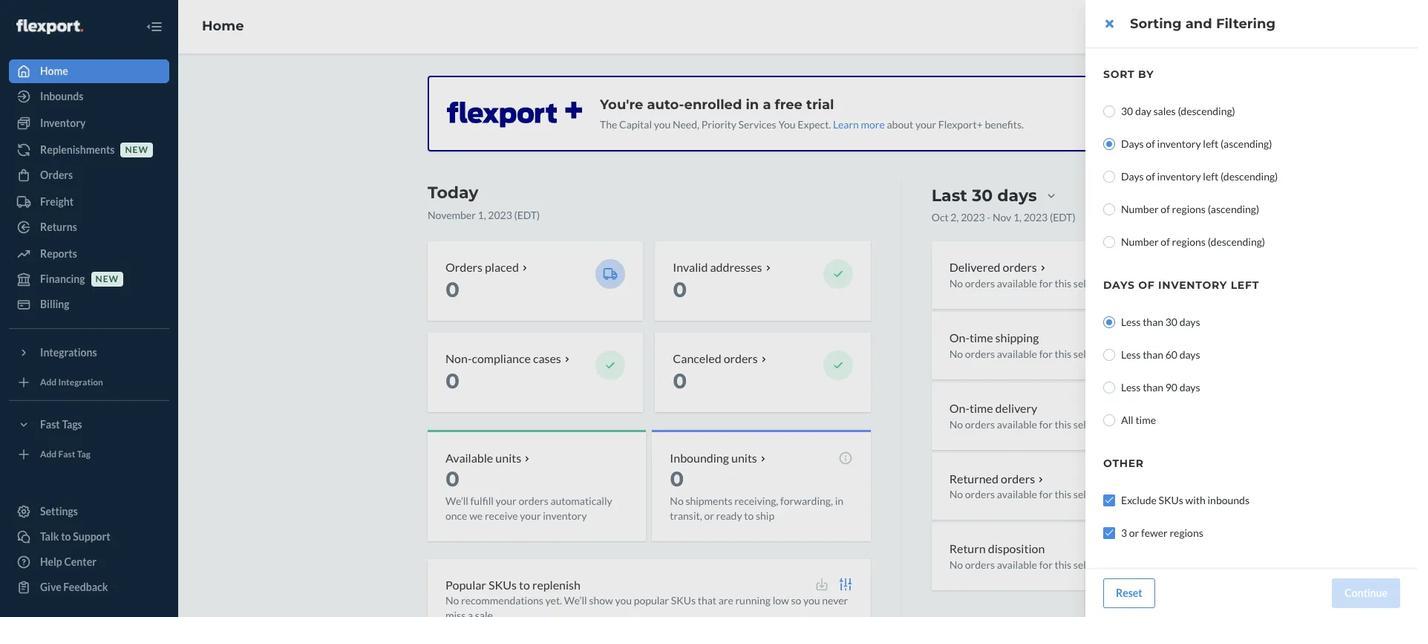 Task type: describe. For each thing, give the bounding box(es) containing it.
inbounds
[[1208, 494, 1250, 507]]

less for less than 30 days
[[1122, 316, 1141, 328]]

number of regions (descending)
[[1122, 235, 1266, 248]]

close image
[[1106, 18, 1114, 30]]

regions for (descending)
[[1173, 235, 1206, 248]]

days for less than 30 days
[[1180, 316, 1201, 328]]

0 vertical spatial (ascending)
[[1221, 137, 1273, 150]]

days up less than 30 days
[[1104, 279, 1135, 292]]

of for days of inventory left (descending)
[[1146, 170, 1156, 183]]

of for days of inventory left
[[1139, 279, 1155, 292]]

0 horizontal spatial 30
[[1122, 105, 1134, 117]]

than for 60
[[1143, 348, 1164, 361]]

number of regions (ascending)
[[1122, 203, 1260, 215]]

by
[[1139, 68, 1155, 81]]

days for days of inventory left (descending)
[[1122, 170, 1144, 183]]

reset button
[[1104, 579, 1156, 608]]

3 or fewer regions
[[1122, 527, 1204, 539]]

filtering
[[1217, 16, 1276, 32]]

30 day sales (descending)
[[1122, 105, 1236, 117]]

inventory for days of inventory left (descending)
[[1158, 170, 1202, 183]]

sort by
[[1104, 68, 1155, 81]]

continue
[[1345, 587, 1388, 599]]

days of inventory left
[[1104, 279, 1260, 292]]

reset
[[1116, 587, 1143, 599]]

days for days of inventory left (ascending)
[[1122, 137, 1144, 150]]

days of inventory left (descending)
[[1122, 170, 1279, 183]]

all time
[[1122, 414, 1157, 426]]

sales
[[1154, 105, 1176, 117]]

exclude skus with inbounds
[[1122, 494, 1250, 507]]

all
[[1122, 414, 1134, 426]]

of for number of regions (descending)
[[1161, 235, 1171, 248]]

other
[[1104, 457, 1145, 470]]

less than 60 days
[[1122, 348, 1201, 361]]

(descending) for number of regions (descending)
[[1208, 235, 1266, 248]]

skus
[[1159, 494, 1184, 507]]

left for days of inventory left (descending)
[[1204, 170, 1219, 183]]

time
[[1136, 414, 1157, 426]]

and
[[1186, 16, 1213, 32]]

days for less than 90 days
[[1180, 381, 1201, 394]]

sorting
[[1131, 16, 1182, 32]]

left for days of inventory left
[[1231, 279, 1260, 292]]



Task type: locate. For each thing, give the bounding box(es) containing it.
1 number from the top
[[1122, 203, 1159, 215]]

of down 'number of regions (ascending)'
[[1161, 235, 1171, 248]]

than for 30
[[1143, 316, 1164, 328]]

(descending) down days of inventory left (ascending)
[[1221, 170, 1279, 183]]

number for number of regions (descending)
[[1122, 235, 1159, 248]]

number for number of regions (ascending)
[[1122, 203, 1159, 215]]

1 vertical spatial inventory
[[1158, 170, 1202, 183]]

sorting and filtering
[[1131, 16, 1276, 32]]

inventory for days of inventory left (ascending)
[[1158, 137, 1202, 150]]

left down number of regions (descending) at the right of page
[[1231, 279, 1260, 292]]

None checkbox
[[1104, 495, 1116, 507], [1104, 527, 1116, 539], [1104, 495, 1116, 507], [1104, 527, 1116, 539]]

days
[[1104, 279, 1135, 292], [1180, 316, 1201, 328], [1180, 348, 1201, 361], [1180, 381, 1201, 394]]

less for less than 90 days
[[1122, 381, 1141, 394]]

than up less than 60 days
[[1143, 316, 1164, 328]]

than for 90
[[1143, 381, 1164, 394]]

(descending) down 'number of regions (ascending)'
[[1208, 235, 1266, 248]]

0 vertical spatial inventory
[[1158, 137, 1202, 150]]

(descending) for 30 day sales (descending)
[[1178, 105, 1236, 117]]

(ascending) up days of inventory left (descending)
[[1221, 137, 1273, 150]]

less than 90 days
[[1122, 381, 1201, 394]]

(descending)
[[1178, 105, 1236, 117], [1221, 170, 1279, 183], [1208, 235, 1266, 248]]

of up number of regions (descending) at the right of page
[[1161, 203, 1171, 215]]

30 left day
[[1122, 105, 1134, 117]]

1 vertical spatial left
[[1204, 170, 1219, 183]]

3
[[1122, 527, 1128, 539]]

of up 'number of regions (ascending)'
[[1146, 170, 1156, 183]]

less for less than 60 days
[[1122, 348, 1141, 361]]

of up less than 30 days
[[1139, 279, 1155, 292]]

number up days of inventory left
[[1122, 235, 1159, 248]]

or
[[1130, 527, 1140, 539]]

of for number of regions (ascending)
[[1161, 203, 1171, 215]]

1 vertical spatial less
[[1122, 348, 1141, 361]]

than left 90 on the bottom right
[[1143, 381, 1164, 394]]

1 vertical spatial (descending)
[[1221, 170, 1279, 183]]

30 up the 60
[[1166, 316, 1178, 328]]

1 horizontal spatial 30
[[1166, 316, 1178, 328]]

2 less from the top
[[1122, 348, 1141, 361]]

1 than from the top
[[1143, 316, 1164, 328]]

2 than from the top
[[1143, 348, 1164, 361]]

of down day
[[1146, 137, 1156, 150]]

0 vertical spatial days
[[1122, 137, 1144, 150]]

of
[[1146, 137, 1156, 150], [1146, 170, 1156, 183], [1161, 203, 1171, 215], [1161, 235, 1171, 248], [1139, 279, 1155, 292]]

0 vertical spatial less
[[1122, 316, 1141, 328]]

2 vertical spatial than
[[1143, 381, 1164, 394]]

3 less from the top
[[1122, 381, 1141, 394]]

3 than from the top
[[1143, 381, 1164, 394]]

regions for (ascending)
[[1173, 203, 1206, 215]]

less than 30 days
[[1122, 316, 1201, 328]]

with
[[1186, 494, 1206, 507]]

2 vertical spatial less
[[1122, 381, 1141, 394]]

1 less from the top
[[1122, 316, 1141, 328]]

0 vertical spatial 30
[[1122, 105, 1134, 117]]

left
[[1204, 137, 1219, 150], [1204, 170, 1219, 183], [1231, 279, 1260, 292]]

left up days of inventory left (descending)
[[1204, 137, 1219, 150]]

0 vertical spatial left
[[1204, 137, 1219, 150]]

0 vertical spatial (descending)
[[1178, 105, 1236, 117]]

than left the 60
[[1143, 348, 1164, 361]]

0 vertical spatial number
[[1122, 203, 1159, 215]]

0 vertical spatial regions
[[1173, 203, 1206, 215]]

(ascending) down days of inventory left (descending)
[[1208, 203, 1260, 215]]

days for less than 60 days
[[1180, 348, 1201, 361]]

number
[[1122, 203, 1159, 215], [1122, 235, 1159, 248]]

regions down 'number of regions (ascending)'
[[1173, 235, 1206, 248]]

continue button
[[1333, 579, 1401, 608]]

2 number from the top
[[1122, 235, 1159, 248]]

days right the 60
[[1180, 348, 1201, 361]]

less up all
[[1122, 381, 1141, 394]]

less left the 60
[[1122, 348, 1141, 361]]

days down days of inventory left
[[1180, 316, 1201, 328]]

(descending) up days of inventory left (ascending)
[[1178, 105, 1236, 117]]

1 vertical spatial (ascending)
[[1208, 203, 1260, 215]]

2 vertical spatial (descending)
[[1208, 235, 1266, 248]]

fewer
[[1142, 527, 1168, 539]]

30
[[1122, 105, 1134, 117], [1166, 316, 1178, 328]]

sort
[[1104, 68, 1135, 81]]

days right 90 on the bottom right
[[1180, 381, 1201, 394]]

of for days of inventory left (ascending)
[[1146, 137, 1156, 150]]

regions right fewer
[[1170, 527, 1204, 539]]

90
[[1166, 381, 1178, 394]]

inventory
[[1158, 137, 1202, 150], [1158, 170, 1202, 183], [1159, 279, 1228, 292]]

1 vertical spatial number
[[1122, 235, 1159, 248]]

regions up number of regions (descending) at the right of page
[[1173, 203, 1206, 215]]

1 vertical spatial regions
[[1173, 235, 1206, 248]]

60
[[1166, 348, 1178, 361]]

1 vertical spatial days
[[1122, 170, 1144, 183]]

less
[[1122, 316, 1141, 328], [1122, 348, 1141, 361], [1122, 381, 1141, 394]]

inventory down 30 day sales (descending)
[[1158, 137, 1202, 150]]

days of inventory left (ascending)
[[1122, 137, 1273, 150]]

1 vertical spatial than
[[1143, 348, 1164, 361]]

less up less than 60 days
[[1122, 316, 1141, 328]]

2 vertical spatial regions
[[1170, 527, 1204, 539]]

inventory for days of inventory left
[[1159, 279, 1228, 292]]

left for days of inventory left (ascending)
[[1204, 137, 1219, 150]]

(ascending)
[[1221, 137, 1273, 150], [1208, 203, 1260, 215]]

inventory up 'number of regions (ascending)'
[[1158, 170, 1202, 183]]

2 vertical spatial inventory
[[1159, 279, 1228, 292]]

2 days from the top
[[1122, 170, 1144, 183]]

days
[[1122, 137, 1144, 150], [1122, 170, 1144, 183]]

number up number of regions (descending) at the right of page
[[1122, 203, 1159, 215]]

left down days of inventory left (ascending)
[[1204, 170, 1219, 183]]

than
[[1143, 316, 1164, 328], [1143, 348, 1164, 361], [1143, 381, 1164, 394]]

2 vertical spatial left
[[1231, 279, 1260, 292]]

None radio
[[1104, 105, 1116, 117], [1104, 204, 1116, 215], [1104, 316, 1116, 328], [1104, 382, 1116, 394], [1104, 414, 1116, 426], [1104, 105, 1116, 117], [1104, 204, 1116, 215], [1104, 316, 1116, 328], [1104, 382, 1116, 394], [1104, 414, 1116, 426]]

exclude
[[1122, 494, 1157, 507]]

1 days from the top
[[1122, 137, 1144, 150]]

0 vertical spatial than
[[1143, 316, 1164, 328]]

regions
[[1173, 203, 1206, 215], [1173, 235, 1206, 248], [1170, 527, 1204, 539]]

inventory down number of regions (descending) at the right of page
[[1159, 279, 1228, 292]]

1 vertical spatial 30
[[1166, 316, 1178, 328]]

None radio
[[1104, 138, 1116, 150], [1104, 171, 1116, 183], [1104, 236, 1116, 248], [1104, 349, 1116, 361], [1104, 138, 1116, 150], [1104, 171, 1116, 183], [1104, 236, 1116, 248], [1104, 349, 1116, 361]]

day
[[1136, 105, 1152, 117]]



Task type: vqa. For each thing, say whether or not it's contained in the screenshot.
the top a
no



